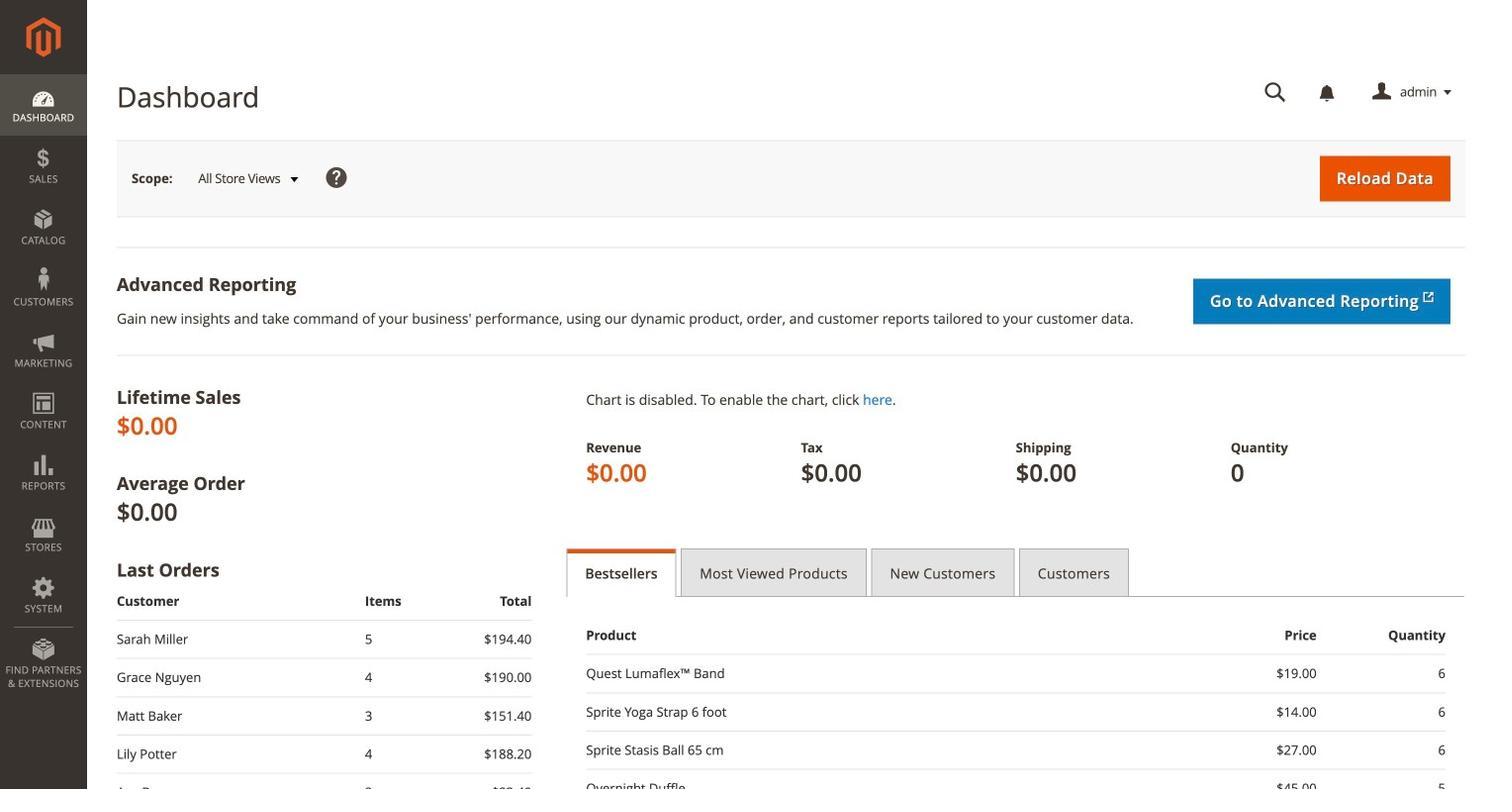 Task type: locate. For each thing, give the bounding box(es) containing it.
menu bar
[[0, 74, 87, 700]]

None text field
[[1251, 75, 1301, 110]]

tab list
[[567, 548, 1466, 597]]



Task type: describe. For each thing, give the bounding box(es) containing it.
magento admin panel image
[[26, 17, 61, 57]]



